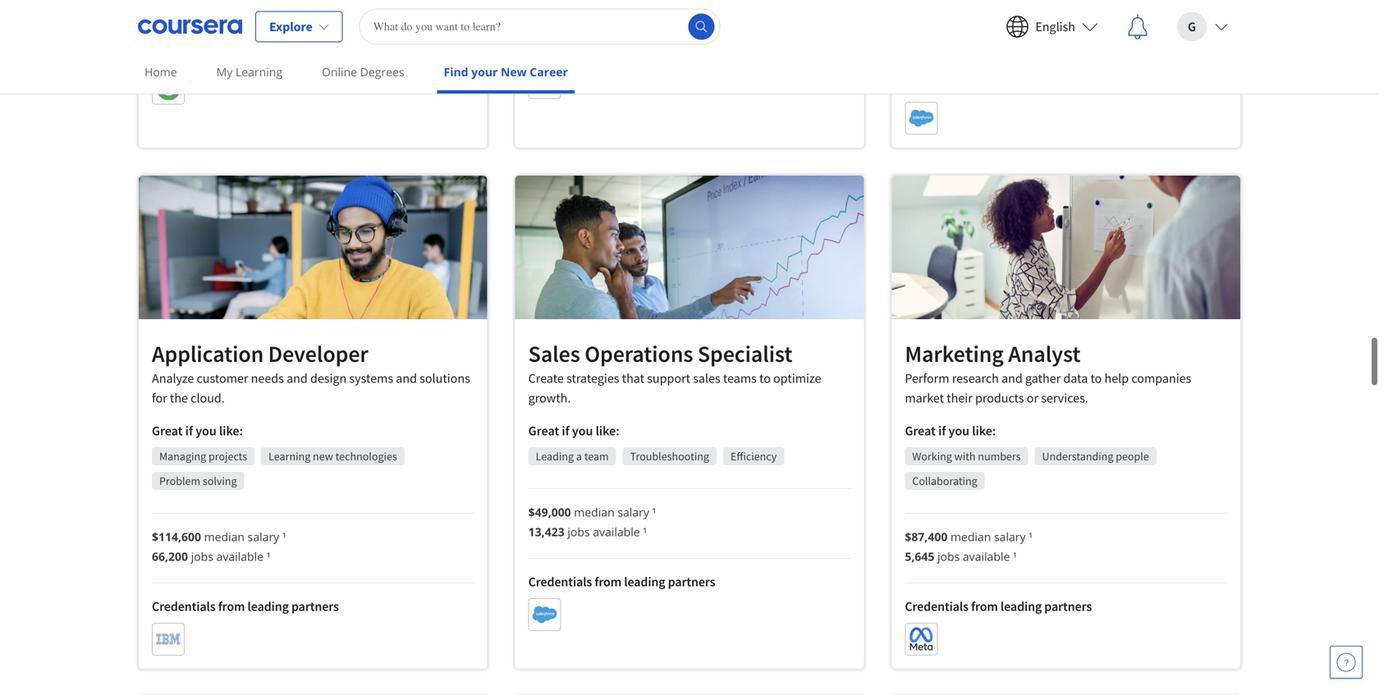 Task type: locate. For each thing, give the bounding box(es) containing it.
credentials down 5,645
[[905, 598, 969, 615]]

0 horizontal spatial like:
[[219, 423, 243, 439]]

median salary ¹ jobs available ¹
[[941, 8, 1033, 43]]

3 great if you like: from the left
[[905, 423, 996, 439]]

2 horizontal spatial and
[[1002, 370, 1023, 387]]

credentials from leading partners up career
[[528, 42, 715, 58]]

1 if from the left
[[185, 423, 193, 439]]

salary inside $87,400 median salary ¹ 5,645 jobs available ¹
[[994, 529, 1026, 545]]

technologies
[[335, 449, 397, 464]]

3 if from the left
[[938, 423, 946, 439]]

solutions
[[420, 370, 470, 387]]

to inside sales operations specialist create strategies that support sales teams to optimize growth.
[[759, 370, 771, 387]]

support
[[647, 370, 690, 387]]

g
[[1188, 18, 1196, 35]]

you for sales
[[572, 423, 593, 439]]

you up managing projects
[[196, 423, 217, 439]]

2 horizontal spatial you
[[949, 423, 970, 439]]

median inside "$49,000 median salary ¹ 13,423 jobs available ¹"
[[574, 504, 615, 520]]

developer
[[268, 339, 368, 368]]

you up the 'a'
[[572, 423, 593, 439]]

available inside $87,400 median salary ¹ 5,645 jobs available ¹
[[963, 549, 1010, 564]]

teams
[[723, 370, 757, 387]]

from for marketing analyst
[[971, 598, 998, 615]]

design
[[310, 370, 347, 387]]

great up working on the right of page
[[905, 423, 936, 439]]

leading
[[536, 449, 574, 464]]

2 you from the left
[[572, 423, 593, 439]]

systems
[[349, 370, 393, 387]]

from for application developer
[[218, 598, 245, 615]]

median inside $114,600 median salary ¹ 66,200 jobs available ¹
[[204, 529, 245, 545]]

median inside $87,400 median salary ¹ 5,645 jobs available ¹
[[951, 529, 991, 545]]

median for application developer
[[204, 529, 245, 545]]

2 horizontal spatial like:
[[972, 423, 996, 439]]

to
[[759, 370, 771, 387], [1091, 370, 1102, 387]]

credentials from leading partners
[[528, 42, 715, 58], [905, 77, 1092, 93], [528, 574, 715, 590], [152, 598, 339, 615], [905, 598, 1092, 615]]

available inside "$49,000 median salary ¹ 13,423 jobs available ¹"
[[593, 524, 640, 540]]

my
[[216, 64, 233, 80]]

available inside 'median salary ¹ jobs available ¹'
[[969, 27, 1017, 43]]

0 horizontal spatial if
[[185, 423, 193, 439]]

like:
[[219, 423, 243, 439], [596, 423, 620, 439], [972, 423, 996, 439]]

if up managing
[[185, 423, 193, 439]]

create
[[528, 370, 564, 387]]

credentials up career
[[528, 42, 592, 58]]

1 horizontal spatial great
[[528, 423, 559, 439]]

credentials from leading partners for application developer
[[152, 598, 339, 615]]

0 horizontal spatial and
[[287, 370, 308, 387]]

find
[[444, 64, 468, 80]]

jobs
[[944, 27, 966, 43], [568, 524, 590, 540], [191, 549, 213, 564], [938, 549, 960, 564]]

1 great from the left
[[152, 423, 183, 439]]

credentials from leading partners for marketing analyst
[[905, 598, 1092, 615]]

learning right my
[[236, 64, 282, 80]]

and right systems
[[396, 370, 417, 387]]

3 and from the left
[[1002, 370, 1023, 387]]

you up the with
[[949, 423, 970, 439]]

partners for marketing analyst
[[1045, 598, 1092, 615]]

if up leading a team
[[562, 423, 569, 439]]

2 horizontal spatial great
[[905, 423, 936, 439]]

great if you like: up the with
[[905, 423, 996, 439]]

needs
[[251, 370, 284, 387]]

sales
[[693, 370, 721, 387]]

leading
[[624, 42, 665, 58], [1001, 77, 1042, 93], [624, 574, 665, 590], [248, 598, 289, 615], [1001, 598, 1042, 615]]

2 to from the left
[[1091, 370, 1102, 387]]

to right teams
[[759, 370, 771, 387]]

$49,000 median salary ¹ 13,423 jobs available ¹
[[528, 504, 656, 540]]

if
[[185, 423, 193, 439], [562, 423, 569, 439], [938, 423, 946, 439]]

to inside marketing analyst perform research and gather data to help companies market their products or services.
[[1091, 370, 1102, 387]]

salary inside $114,600 median salary ¹ 66,200 jobs available ¹
[[248, 529, 279, 545]]

with
[[955, 449, 976, 464]]

partners
[[668, 42, 715, 58], [1045, 77, 1092, 93], [668, 574, 715, 590], [291, 598, 339, 615], [1045, 598, 1092, 615]]

home link
[[138, 53, 184, 90]]

available inside $114,600 median salary ¹ 66,200 jobs available ¹
[[216, 549, 264, 564]]

salary inside "$49,000 median salary ¹ 13,423 jobs available ¹"
[[618, 504, 649, 520]]

salary for sales operations specialist
[[618, 504, 649, 520]]

jobs inside $114,600 median salary ¹ 66,200 jobs available ¹
[[191, 549, 213, 564]]

2 horizontal spatial if
[[938, 423, 946, 439]]

median left english button
[[951, 8, 991, 23]]

0 vertical spatial learning
[[236, 64, 282, 80]]

available
[[969, 27, 1017, 43], [593, 524, 640, 540], [216, 549, 264, 564], [963, 549, 1010, 564]]

jobs inside 'median salary ¹ jobs available ¹'
[[944, 27, 966, 43]]

$87,400
[[905, 529, 948, 545]]

application developer analyze customer needs and design systems and solutions for the cloud.
[[152, 339, 470, 406]]

people
[[1116, 449, 1149, 464]]

1 horizontal spatial if
[[562, 423, 569, 439]]

1 horizontal spatial like:
[[596, 423, 620, 439]]

available right 5,645
[[963, 549, 1010, 564]]

0 horizontal spatial great
[[152, 423, 183, 439]]

credentials from leading partners for sales operations specialist
[[528, 574, 715, 590]]

like: for application
[[219, 423, 243, 439]]

salary inside 'median salary ¹ jobs available ¹'
[[994, 8, 1026, 23]]

available for sales operations specialist
[[593, 524, 640, 540]]

specialist
[[698, 339, 793, 368]]

jobs for application developer
[[191, 549, 213, 564]]

like: up numbers
[[972, 423, 996, 439]]

great if you like: up managing projects
[[152, 423, 243, 439]]

leading for marketing analyst
[[1001, 598, 1042, 615]]

if for marketing
[[938, 423, 946, 439]]

sales operations specialist create strategies that support sales teams to optimize growth.
[[528, 339, 821, 406]]

english
[[1036, 18, 1075, 35]]

available right 66,200
[[216, 549, 264, 564]]

1 to from the left
[[759, 370, 771, 387]]

1 great if you like: from the left
[[152, 423, 243, 439]]

credentials for application developer
[[152, 598, 216, 615]]

learning left new
[[269, 449, 311, 464]]

1 and from the left
[[287, 370, 308, 387]]

0 horizontal spatial you
[[196, 423, 217, 439]]

available left "english"
[[969, 27, 1017, 43]]

1 horizontal spatial and
[[396, 370, 417, 387]]

and
[[287, 370, 308, 387], [396, 370, 417, 387], [1002, 370, 1023, 387]]

3 like: from the left
[[972, 423, 996, 439]]

g button
[[1164, 0, 1241, 53]]

help center image
[[1337, 653, 1356, 672]]

2 great if you like: from the left
[[528, 423, 620, 439]]

5,645
[[905, 549, 935, 564]]

leading inside credentials from leading partners "button"
[[624, 42, 665, 58]]

strategies
[[567, 370, 619, 387]]

operations
[[585, 339, 693, 368]]

to left 'help'
[[1091, 370, 1102, 387]]

None search field
[[359, 9, 721, 45]]

services.
[[1041, 390, 1088, 406]]

solving
[[203, 474, 237, 488]]

like: for marketing
[[972, 423, 996, 439]]

learning
[[236, 64, 282, 80], [269, 449, 311, 464]]

your
[[471, 64, 498, 80]]

marketing
[[905, 339, 1004, 368]]

you for application
[[196, 423, 217, 439]]

career
[[530, 64, 568, 80]]

partners for application developer
[[291, 598, 339, 615]]

0 horizontal spatial great if you like:
[[152, 423, 243, 439]]

1 like: from the left
[[219, 423, 243, 439]]

median right $87,400 on the right bottom of page
[[951, 529, 991, 545]]

median right the $49,000
[[574, 504, 615, 520]]

3 you from the left
[[949, 423, 970, 439]]

like: up team
[[596, 423, 620, 439]]

credentials from leading partners inside "button"
[[528, 42, 715, 58]]

companies
[[1132, 370, 1191, 387]]

median for marketing analyst
[[951, 529, 991, 545]]

analyze
[[152, 370, 194, 387]]

problem
[[159, 474, 200, 488]]

great up managing
[[152, 423, 183, 439]]

great
[[152, 423, 183, 439], [528, 423, 559, 439], [905, 423, 936, 439]]

great up leading
[[528, 423, 559, 439]]

understanding people
[[1042, 449, 1149, 464]]

collaborating
[[912, 474, 978, 488]]

if for application
[[185, 423, 193, 439]]

if up working on the right of page
[[938, 423, 946, 439]]

salary
[[994, 8, 1026, 23], [618, 504, 649, 520], [248, 529, 279, 545], [994, 529, 1026, 545]]

credentials
[[528, 42, 592, 58], [905, 77, 969, 93], [528, 574, 592, 590], [152, 598, 216, 615], [905, 598, 969, 615]]

great if you like: up leading a team
[[528, 423, 620, 439]]

0 horizontal spatial to
[[759, 370, 771, 387]]

jobs for marketing analyst
[[938, 549, 960, 564]]

and right needs
[[287, 370, 308, 387]]

and up products
[[1002, 370, 1023, 387]]

leading a team
[[536, 449, 609, 464]]

jobs inside "$49,000 median salary ¹ 13,423 jobs available ¹"
[[568, 524, 590, 540]]

¹
[[1029, 8, 1033, 23], [1020, 27, 1024, 43], [652, 504, 656, 520], [643, 524, 647, 540], [282, 529, 286, 545], [1029, 529, 1033, 545], [267, 549, 270, 564], [1013, 549, 1017, 564]]

new
[[313, 449, 333, 464]]

jobs inside $87,400 median salary ¹ 5,645 jobs available ¹
[[938, 549, 960, 564]]

credentials from leading partners down $87,400 median salary ¹ 5,645 jobs available ¹
[[905, 598, 1092, 615]]

1 horizontal spatial great if you like:
[[528, 423, 620, 439]]

1 vertical spatial learning
[[269, 449, 311, 464]]

13,423
[[528, 524, 565, 540]]

credentials from leading partners down "$49,000 median salary ¹ 13,423 jobs available ¹" in the left of the page
[[528, 574, 715, 590]]

2 like: from the left
[[596, 423, 620, 439]]

credentials down 13,423
[[528, 574, 592, 590]]

their
[[947, 390, 973, 406]]

1 you from the left
[[196, 423, 217, 439]]

2 horizontal spatial great if you like:
[[905, 423, 996, 439]]

you for marketing
[[949, 423, 970, 439]]

2 if from the left
[[562, 423, 569, 439]]

like: up projects on the left
[[219, 423, 243, 439]]

2 great from the left
[[528, 423, 559, 439]]

available right 13,423
[[593, 524, 640, 540]]

credentials down 66,200
[[152, 598, 216, 615]]

1 horizontal spatial to
[[1091, 370, 1102, 387]]

1 horizontal spatial you
[[572, 423, 593, 439]]

median right $114,600
[[204, 529, 245, 545]]

3 great from the left
[[905, 423, 936, 439]]

credentials from leading partners down $114,600 median salary ¹ 66,200 jobs available ¹
[[152, 598, 339, 615]]

cloud.
[[191, 390, 225, 406]]



Task type: describe. For each thing, give the bounding box(es) containing it.
learning new technologies
[[269, 449, 397, 464]]

managing
[[159, 449, 206, 464]]

managing projects
[[159, 449, 247, 464]]

66,200
[[152, 549, 188, 564]]

credentials for sales operations specialist
[[528, 574, 592, 590]]

available for application developer
[[216, 549, 264, 564]]

and inside marketing analyst perform research and gather data to help companies market their products or services.
[[1002, 370, 1023, 387]]

partners for sales operations specialist
[[668, 574, 715, 590]]

$114,600 median salary ¹ 66,200 jobs available ¹
[[152, 529, 286, 564]]

perform
[[905, 370, 949, 387]]

analyst
[[1008, 339, 1081, 368]]

great if you like: for application
[[152, 423, 243, 439]]

credentials from leading partners down 'median salary ¹ jobs available ¹'
[[905, 77, 1092, 93]]

jobs for sales operations specialist
[[568, 524, 590, 540]]

online degrees link
[[315, 53, 411, 90]]

sales
[[528, 339, 580, 368]]

like: for sales
[[596, 423, 620, 439]]

What do you want to learn? text field
[[359, 9, 721, 45]]

great for application developer
[[152, 423, 183, 439]]

$87,400 median salary ¹ 5,645 jobs available ¹
[[905, 529, 1033, 564]]

home
[[144, 64, 177, 80]]

customer
[[197, 370, 248, 387]]

my learning
[[216, 64, 282, 80]]

sales operations specialist image
[[515, 176, 864, 319]]

available for marketing analyst
[[963, 549, 1010, 564]]

working with numbers
[[912, 449, 1021, 464]]

help
[[1105, 370, 1129, 387]]

great for marketing analyst
[[905, 423, 936, 439]]

my learning link
[[210, 53, 289, 90]]

the
[[170, 390, 188, 406]]

$49,000
[[528, 504, 571, 520]]

team
[[584, 449, 609, 464]]

median for sales operations specialist
[[574, 504, 615, 520]]

find your new career link
[[437, 53, 575, 94]]

great if you like: for sales
[[528, 423, 620, 439]]

that
[[622, 370, 644, 387]]

learning inside my learning link
[[236, 64, 282, 80]]

degrees
[[360, 64, 404, 80]]

projects
[[208, 449, 247, 464]]

credentials from leading partners button
[[514, 0, 865, 148]]

new
[[501, 64, 527, 80]]

salary for application developer
[[248, 529, 279, 545]]

leading for application developer
[[248, 598, 289, 615]]

online
[[322, 64, 357, 80]]

credentials inside "button"
[[528, 42, 592, 58]]

credentials down 'median salary ¹ jobs available ¹'
[[905, 77, 969, 93]]

if for sales
[[562, 423, 569, 439]]

troubleshooting
[[630, 449, 709, 464]]

research
[[952, 370, 999, 387]]

market
[[905, 390, 944, 406]]

marketing analyst image
[[892, 176, 1240, 319]]

data
[[1064, 370, 1088, 387]]

$114,600
[[152, 529, 201, 545]]

application developer image
[[139, 176, 487, 319]]

explore
[[269, 18, 313, 35]]

growth.
[[528, 390, 571, 406]]

salary for marketing analyst
[[994, 529, 1026, 545]]

explore button
[[255, 11, 343, 42]]

marketing analyst perform research and gather data to help companies market their products or services.
[[905, 339, 1191, 406]]

find your new career
[[444, 64, 568, 80]]

numbers
[[978, 449, 1021, 464]]

credentials for marketing analyst
[[905, 598, 969, 615]]

english button
[[993, 0, 1112, 53]]

from inside "button"
[[595, 42, 622, 58]]

a
[[576, 449, 582, 464]]

coursera image
[[138, 14, 242, 40]]

leading for sales operations specialist
[[624, 574, 665, 590]]

problem solving
[[159, 474, 237, 488]]

partners inside credentials from leading partners "button"
[[668, 42, 715, 58]]

or
[[1027, 390, 1039, 406]]

online degrees
[[322, 64, 404, 80]]

efficiency
[[731, 449, 777, 464]]

great if you like: for marketing
[[905, 423, 996, 439]]

gather
[[1025, 370, 1061, 387]]

products
[[975, 390, 1024, 406]]

from for sales operations specialist
[[595, 574, 622, 590]]

working
[[912, 449, 952, 464]]

application
[[152, 339, 264, 368]]

median inside 'median salary ¹ jobs available ¹'
[[951, 8, 991, 23]]

great for sales operations specialist
[[528, 423, 559, 439]]

understanding
[[1042, 449, 1114, 464]]

optimize
[[773, 370, 821, 387]]

2 and from the left
[[396, 370, 417, 387]]

for
[[152, 390, 167, 406]]



Task type: vqa. For each thing, say whether or not it's contained in the screenshot.
Course to the bottom
no



